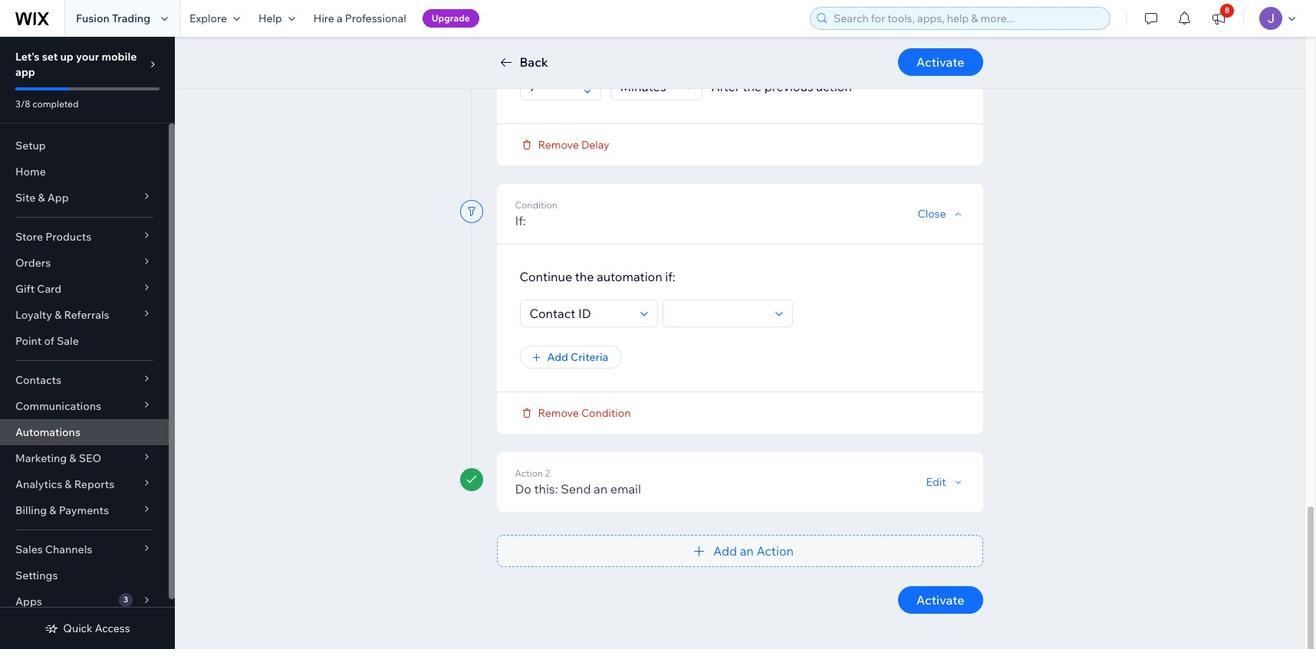 Task type: vqa. For each thing, say whether or not it's contained in the screenshot.
"manager".
no



Task type: describe. For each thing, give the bounding box(es) containing it.
communications
[[15, 400, 101, 414]]

an inside action 2 do this: send an email
[[594, 482, 608, 497]]

access
[[95, 622, 130, 636]]

let's set up your mobile app
[[15, 50, 137, 79]]

email
[[611, 482, 642, 497]]

loyalty & referrals button
[[0, 302, 169, 328]]

help
[[259, 12, 282, 25]]

& for billing
[[49, 504, 56, 518]]

send
[[561, 482, 591, 497]]

help button
[[249, 0, 305, 37]]

fusion trading
[[76, 12, 150, 25]]

following
[[686, 42, 738, 57]]

hire
[[314, 12, 335, 25]]

close
[[918, 207, 947, 221]]

marketing & seo button
[[0, 446, 169, 472]]

site
[[15, 191, 35, 205]]

after the previous action
[[712, 79, 852, 94]]

contacts button
[[0, 368, 169, 394]]

& for site
[[38, 191, 45, 205]]

add an action button
[[497, 535, 983, 567]]

when
[[567, 42, 598, 57]]

add an action
[[714, 544, 794, 559]]

close button
[[918, 207, 965, 221]]

professional
[[345, 12, 406, 25]]

add for add an action
[[714, 544, 738, 559]]

communications button
[[0, 394, 169, 420]]

point of sale link
[[0, 328, 169, 355]]

analytics
[[15, 478, 62, 492]]

previous
[[765, 79, 814, 94]]

orders
[[15, 256, 51, 270]]

contacts
[[15, 374, 61, 388]]

action inside button
[[757, 544, 794, 559]]

quick access
[[63, 622, 130, 636]]

upgrade button
[[423, 9, 480, 28]]

channels
[[45, 543, 92, 557]]

settings link
[[0, 563, 169, 589]]

remove for choose
[[538, 138, 579, 152]]

loyalty
[[15, 308, 52, 322]]

site & app
[[15, 191, 69, 205]]

gift
[[15, 282, 35, 296]]

to
[[600, 42, 612, 57]]

condition if:
[[515, 199, 558, 228]]

remove delay button
[[520, 138, 610, 152]]

quick
[[63, 622, 93, 636]]

sidebar element
[[0, 37, 175, 650]]

delay
[[582, 138, 610, 152]]

marketing & seo
[[15, 452, 101, 466]]

payments
[[59, 504, 109, 518]]

edit
[[927, 475, 947, 489]]

referrals
[[64, 308, 109, 322]]

3/8 completed
[[15, 98, 79, 110]]

seo
[[79, 452, 101, 466]]

action 2 do this: send an email
[[515, 468, 642, 497]]

1 vertical spatial action
[[817, 79, 852, 94]]

perform
[[615, 42, 661, 57]]

choose
[[520, 42, 564, 57]]

sale
[[57, 335, 79, 348]]

upgrade
[[432, 12, 470, 24]]

marketing
[[15, 452, 67, 466]]

fusion
[[76, 12, 110, 25]]

3
[[124, 595, 128, 605]]

up
[[60, 50, 74, 64]]

criteria
[[571, 350, 609, 364]]

your
[[76, 50, 99, 64]]

billing & payments button
[[0, 498, 169, 524]]

Search for tools, apps, help & more... field
[[830, 8, 1106, 29]]

billing
[[15, 504, 47, 518]]

& for marketing
[[69, 452, 76, 466]]

mobile
[[102, 50, 137, 64]]

add for add criteria
[[548, 350, 569, 364]]

point
[[15, 335, 42, 348]]

explore
[[190, 12, 227, 25]]

hire a professional link
[[305, 0, 416, 37]]

1 horizontal spatial the
[[664, 42, 683, 57]]

an inside button
[[740, 544, 754, 559]]

remove condition
[[538, 406, 631, 420]]



Task type: locate. For each thing, give the bounding box(es) containing it.
action right 'previous'
[[817, 79, 852, 94]]

1 horizontal spatial action
[[757, 544, 794, 559]]

0 vertical spatial remove
[[538, 138, 579, 152]]

products
[[45, 230, 91, 244]]

set
[[42, 50, 58, 64]]

apps
[[15, 595, 42, 609]]

settings
[[15, 569, 58, 583]]

0 vertical spatial activate button
[[899, 48, 983, 76]]

condition up "if:"
[[515, 199, 558, 211]]

home link
[[0, 159, 169, 185]]

2 horizontal spatial the
[[743, 79, 762, 94]]

& right billing
[[49, 504, 56, 518]]

hire a professional
[[314, 12, 406, 25]]

after
[[712, 79, 740, 94]]

2 activate from the top
[[917, 593, 965, 608]]

0 vertical spatial action
[[741, 42, 777, 57]]

the right perform
[[664, 42, 683, 57]]

remove
[[538, 138, 579, 152], [538, 406, 579, 420]]

Select criteria field
[[525, 300, 636, 327]]

activate button
[[899, 48, 983, 76], [899, 587, 983, 614]]

& for loyalty
[[55, 308, 62, 322]]

1 vertical spatial the
[[743, 79, 762, 94]]

condition down criteria
[[582, 406, 631, 420]]

& inside dropdown button
[[49, 504, 56, 518]]

automations
[[15, 426, 81, 440]]

1 vertical spatial activate
[[917, 593, 965, 608]]

& left seo at the bottom
[[69, 452, 76, 466]]

loyalty & referrals
[[15, 308, 109, 322]]

sales channels button
[[0, 537, 169, 563]]

0 vertical spatial the
[[664, 42, 683, 57]]

point of sale
[[15, 335, 79, 348]]

1 horizontal spatial add
[[714, 544, 738, 559]]

1 remove from the top
[[538, 138, 579, 152]]

sales
[[15, 543, 43, 557]]

3/8
[[15, 98, 30, 110]]

sales channels
[[15, 543, 92, 557]]

edit button
[[927, 475, 965, 489]]

0 horizontal spatial action
[[741, 42, 777, 57]]

0 horizontal spatial condition
[[515, 199, 558, 211]]

action
[[741, 42, 777, 57], [817, 79, 852, 94]]

& right site
[[38, 191, 45, 205]]

setup
[[15, 139, 46, 153]]

action inside action 2 do this: send an email
[[515, 468, 543, 479]]

1 vertical spatial add
[[714, 544, 738, 559]]

0 horizontal spatial the
[[575, 269, 594, 284]]

back
[[520, 54, 549, 70]]

1 activate button from the top
[[899, 48, 983, 76]]

the up select criteria field
[[575, 269, 594, 284]]

store products
[[15, 230, 91, 244]]

remove condition button
[[520, 406, 631, 420]]

quick access button
[[45, 622, 130, 636]]

app
[[15, 65, 35, 79]]

0 horizontal spatial action
[[515, 468, 543, 479]]

& left reports
[[65, 478, 72, 492]]

8
[[1226, 5, 1230, 15]]

add criteria button
[[520, 346, 623, 369]]

& right loyalty
[[55, 308, 62, 322]]

condition
[[515, 199, 558, 211], [582, 406, 631, 420]]

8 button
[[1203, 0, 1236, 37]]

this:
[[534, 482, 558, 497]]

& for analytics
[[65, 478, 72, 492]]

add
[[548, 350, 569, 364], [714, 544, 738, 559]]

site & app button
[[0, 185, 169, 211]]

1 horizontal spatial action
[[817, 79, 852, 94]]

reports
[[74, 478, 114, 492]]

action up after the previous action
[[741, 42, 777, 57]]

1 vertical spatial an
[[740, 544, 754, 559]]

continue
[[520, 269, 573, 284]]

completed
[[32, 98, 79, 110]]

1 vertical spatial action
[[757, 544, 794, 559]]

None field
[[616, 73, 680, 99], [668, 300, 771, 327], [616, 73, 680, 99], [668, 300, 771, 327]]

activate
[[917, 54, 965, 70], [917, 593, 965, 608]]

app
[[47, 191, 69, 205]]

1 activate from the top
[[917, 54, 965, 70]]

of
[[44, 335, 54, 348]]

0 vertical spatial add
[[548, 350, 569, 364]]

gift card
[[15, 282, 62, 296]]

0 vertical spatial an
[[594, 482, 608, 497]]

automation
[[597, 269, 663, 284]]

2
[[545, 468, 550, 479]]

2 vertical spatial the
[[575, 269, 594, 284]]

remove for continue
[[538, 406, 579, 420]]

1 vertical spatial condition
[[582, 406, 631, 420]]

if:
[[515, 213, 526, 228]]

back button
[[497, 53, 549, 71]]

0 horizontal spatial an
[[594, 482, 608, 497]]

1 vertical spatial activate button
[[899, 587, 983, 614]]

1 vertical spatial remove
[[538, 406, 579, 420]]

analytics & reports
[[15, 478, 114, 492]]

gift card button
[[0, 276, 169, 302]]

remove down add criteria button
[[538, 406, 579, 420]]

store products button
[[0, 224, 169, 250]]

orders button
[[0, 250, 169, 276]]

setup link
[[0, 133, 169, 159]]

1 horizontal spatial an
[[740, 544, 754, 559]]

remove delay
[[538, 138, 610, 152]]

billing & payments
[[15, 504, 109, 518]]

the for after the previous action
[[743, 79, 762, 94]]

the for continue the automation if:
[[575, 269, 594, 284]]

analytics & reports button
[[0, 472, 169, 498]]

0 vertical spatial condition
[[515, 199, 558, 211]]

automations link
[[0, 420, 169, 446]]

continue the automation if:
[[520, 269, 676, 284]]

0 horizontal spatial add
[[548, 350, 569, 364]]

2 activate button from the top
[[899, 587, 983, 614]]

1 horizontal spatial condition
[[582, 406, 631, 420]]

remove left delay
[[538, 138, 579, 152]]

0 vertical spatial action
[[515, 468, 543, 479]]

trading
[[112, 12, 150, 25]]

the
[[664, 42, 683, 57], [743, 79, 762, 94], [575, 269, 594, 284]]

let's
[[15, 50, 40, 64]]

do
[[515, 482, 532, 497]]

a
[[337, 12, 343, 25]]

None number field
[[525, 73, 579, 99]]

0 vertical spatial activate
[[917, 54, 965, 70]]

an
[[594, 482, 608, 497], [740, 544, 754, 559]]

the right 'after'
[[743, 79, 762, 94]]

card
[[37, 282, 62, 296]]

2 remove from the top
[[538, 406, 579, 420]]



